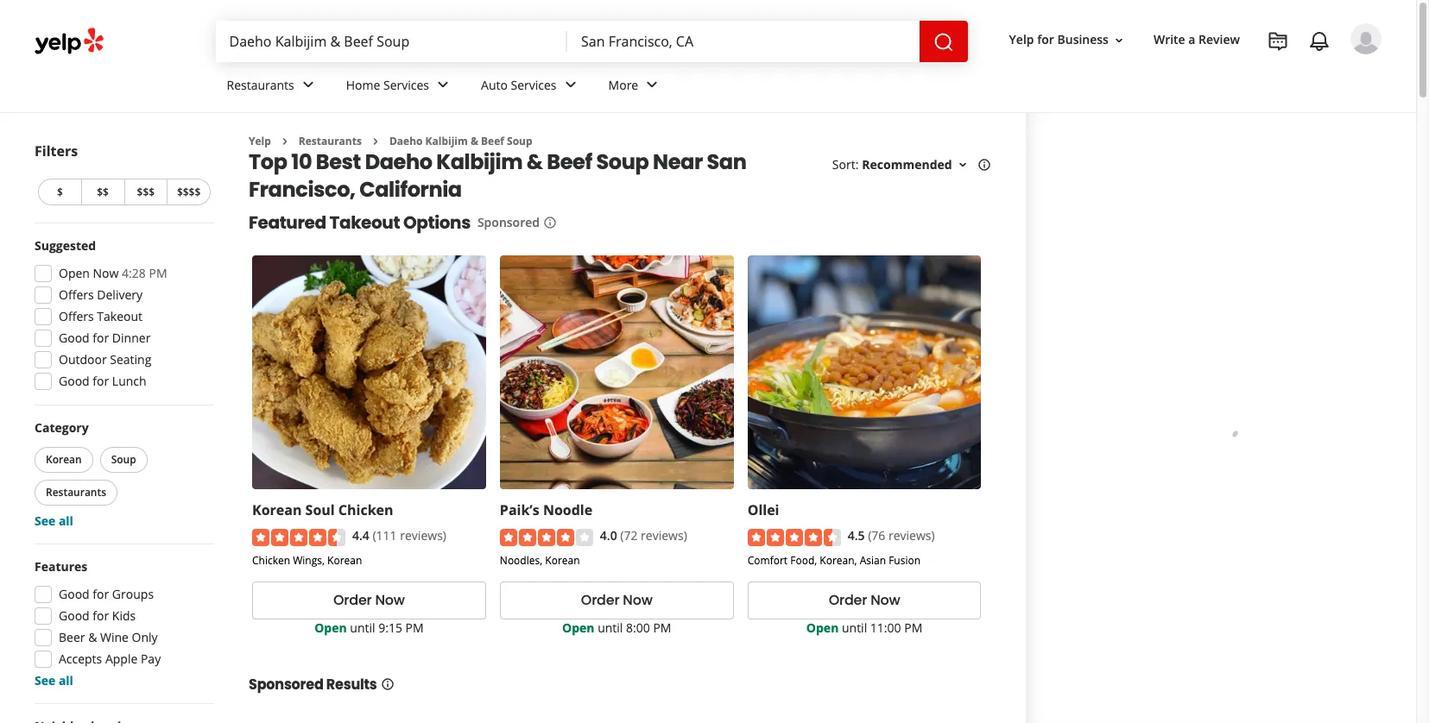 Task type: locate. For each thing, give the bounding box(es) containing it.
1 vertical spatial 16 info v2 image
[[543, 216, 557, 230]]

korean inside noodles, korean order now
[[545, 553, 580, 568]]

0 horizontal spatial 24 chevron down v2 image
[[298, 75, 318, 95]]

good down 'outdoor'
[[59, 373, 90, 389]]

None search field
[[215, 21, 971, 62]]

results
[[326, 675, 377, 695]]

0 vertical spatial chicken
[[338, 501, 393, 520]]

2 horizontal spatial until
[[842, 620, 867, 636]]

beef down "auto services" link on the top left of page
[[547, 148, 592, 177]]

0 horizontal spatial beef
[[481, 134, 504, 149]]

business
[[1057, 31, 1109, 48]]

1 order now from the left
[[333, 591, 405, 611]]

1 horizontal spatial 16 info v2 image
[[977, 158, 991, 172]]

yelp left business
[[1009, 31, 1034, 48]]

1 24 chevron down v2 image from the left
[[298, 75, 318, 95]]

2 until from the left
[[598, 620, 623, 636]]

order now up open until 11:00 pm
[[829, 591, 900, 611]]

0 vertical spatial all
[[59, 513, 73, 529]]

3 good from the top
[[59, 586, 90, 603]]

16 chevron down v2 image inside recommended popup button
[[956, 158, 969, 172]]

soup inside 'soup' button
[[111, 452, 136, 467]]

takeout for featured
[[329, 211, 400, 235]]

for for business
[[1037, 31, 1054, 48]]

2 order now link from the left
[[500, 582, 734, 620]]

home
[[346, 76, 380, 93]]

korean down 4 star rating image on the left bottom of the page
[[545, 553, 580, 568]]

order now link for noodle
[[500, 582, 734, 620]]

2 horizontal spatial reviews)
[[888, 528, 935, 544]]

order now link down 4.4
[[252, 582, 486, 620]]

1 horizontal spatial none field
[[581, 32, 905, 51]]

1 vertical spatial 16 chevron down v2 image
[[956, 158, 969, 172]]

1 services from the left
[[383, 76, 429, 93]]

all for features
[[59, 673, 73, 689]]

0 vertical spatial see all
[[35, 513, 73, 529]]

2 horizontal spatial order
[[829, 591, 867, 611]]

none field up business categories element
[[581, 32, 905, 51]]

2 offers from the top
[[59, 308, 94, 325]]

services inside "link"
[[383, 76, 429, 93]]

24 chevron down v2 image for restaurants
[[298, 75, 318, 95]]

$ button
[[38, 179, 81, 206]]

restaurants inside business categories element
[[227, 76, 294, 93]]

reviews) right (111
[[400, 528, 446, 544]]

reviews)
[[400, 528, 446, 544], [641, 528, 687, 544], [888, 528, 935, 544]]

for
[[1037, 31, 1054, 48], [93, 330, 109, 346], [93, 373, 109, 389], [93, 586, 109, 603], [93, 608, 109, 624]]

services right home
[[383, 76, 429, 93]]

beef down auto
[[481, 134, 504, 149]]

reviews) right (72
[[641, 528, 687, 544]]

24 chevron down v2 image inside "auto services" link
[[560, 75, 581, 95]]

&
[[471, 134, 478, 149], [527, 148, 543, 177], [88, 629, 97, 646]]

featured takeout options
[[249, 211, 471, 235]]

kalbijim up california
[[425, 134, 468, 149]]

pm right 4:28
[[149, 265, 167, 281]]

good up beer on the bottom
[[59, 608, 90, 624]]

now inside noodles, korean order now
[[623, 591, 653, 611]]

& inside group
[[88, 629, 97, 646]]

24 chevron down v2 image
[[298, 75, 318, 95], [560, 75, 581, 95]]

for down offers takeout
[[93, 330, 109, 346]]

1 horizontal spatial takeout
[[329, 211, 400, 235]]

1 horizontal spatial 24 chevron down v2 image
[[560, 75, 581, 95]]

order now link down 4.0
[[500, 582, 734, 620]]

for down outdoor seating
[[93, 373, 109, 389]]

3 until from the left
[[842, 620, 867, 636]]

outdoor
[[59, 351, 107, 368]]

search image
[[933, 32, 954, 52]]

0 horizontal spatial soup
[[111, 452, 136, 467]]

services
[[383, 76, 429, 93], [511, 76, 557, 93]]

0 horizontal spatial restaurants
[[46, 485, 106, 500]]

order now
[[333, 591, 405, 611], [829, 591, 900, 611]]

none field up home services
[[229, 32, 554, 51]]

0 vertical spatial see
[[35, 513, 55, 529]]

0 vertical spatial 16 info v2 image
[[977, 158, 991, 172]]

paik's noodle
[[500, 501, 593, 520]]

1 vertical spatial all
[[59, 673, 73, 689]]

pm right the 8:00
[[653, 620, 671, 636]]

takeout for offers
[[97, 308, 142, 325]]

near
[[653, 148, 703, 177]]

0 horizontal spatial services
[[383, 76, 429, 93]]

now inside group
[[93, 265, 119, 281]]

9:15
[[378, 620, 402, 636]]

restaurants down korean button
[[46, 485, 106, 500]]

chicken up 4.4
[[338, 501, 393, 520]]

soup left near on the left top
[[596, 148, 649, 177]]

16 chevron right v2 image
[[278, 135, 292, 148]]

2 horizontal spatial order now link
[[747, 582, 981, 620]]

for down good for groups
[[93, 608, 109, 624]]

None field
[[229, 32, 554, 51], [581, 32, 905, 51]]

1 vertical spatial group
[[31, 420, 214, 530]]

0 horizontal spatial order now link
[[252, 582, 486, 620]]

2 order from the left
[[581, 591, 619, 611]]

1 horizontal spatial beef
[[547, 148, 592, 177]]

open
[[59, 265, 90, 281], [314, 620, 347, 636], [562, 620, 595, 636], [806, 620, 839, 636]]

0 horizontal spatial takeout
[[97, 308, 142, 325]]

24 chevron down v2 image inside home services "link"
[[433, 75, 453, 95]]

open until 11:00 pm
[[806, 620, 922, 636]]

2 24 chevron down v2 image from the left
[[560, 75, 581, 95]]

Near text field
[[581, 32, 905, 51]]

yelp left 16 chevron right v2 icon
[[249, 134, 271, 149]]

pm for ollei
[[904, 620, 922, 636]]

Find text field
[[229, 32, 554, 51]]

1 vertical spatial see
[[35, 673, 55, 689]]

offers up offers takeout
[[59, 287, 94, 303]]

auto services link
[[467, 62, 595, 112]]

0 vertical spatial takeout
[[329, 211, 400, 235]]

order up open until 11:00 pm
[[829, 591, 867, 611]]

2 vertical spatial restaurants
[[46, 485, 106, 500]]

noodle
[[543, 501, 593, 520]]

3 order from the left
[[829, 591, 867, 611]]

16 chevron down v2 image
[[1112, 33, 1126, 47], [956, 158, 969, 172]]

offers for offers takeout
[[59, 308, 94, 325]]

soup inside top 10 best daeho kalbijim & beef soup near san francisco, california
[[596, 148, 649, 177]]

good for groups
[[59, 586, 154, 603]]

beef inside top 10 best daeho kalbijim & beef soup near san francisco, california
[[547, 148, 592, 177]]

2 vertical spatial group
[[29, 559, 214, 690]]

0 vertical spatial group
[[29, 237, 214, 395]]

now up the 8:00
[[623, 591, 653, 611]]

see
[[35, 513, 55, 529], [35, 673, 55, 689]]

reviews) up fusion
[[888, 528, 935, 544]]

1 vertical spatial chicken
[[252, 553, 290, 568]]

order
[[333, 591, 372, 611], [581, 591, 619, 611], [829, 591, 867, 611]]

more
[[608, 76, 638, 93]]

chicken down 4.4 star rating image
[[252, 553, 290, 568]]

until
[[350, 620, 375, 636], [598, 620, 623, 636], [842, 620, 867, 636]]

1 24 chevron down v2 image from the left
[[433, 75, 453, 95]]

for for groups
[[93, 586, 109, 603]]

2 services from the left
[[511, 76, 557, 93]]

group containing features
[[29, 559, 214, 690]]

16 info v2 image right recommended popup button
[[977, 158, 991, 172]]

1 offers from the top
[[59, 287, 94, 303]]

1 vertical spatial takeout
[[97, 308, 142, 325]]

4 good from the top
[[59, 608, 90, 624]]

restaurants link up yelp link
[[213, 62, 332, 112]]

0 vertical spatial offers
[[59, 287, 94, 303]]

until left "9:15"
[[350, 620, 375, 636]]

restaurants link left 16 chevron right v2 image
[[299, 134, 362, 149]]

all down accepts
[[59, 673, 73, 689]]

order now up open until 9:15 pm
[[333, 591, 405, 611]]

until for noodle
[[598, 620, 623, 636]]

16 chevron down v2 image inside yelp for business button
[[1112, 33, 1126, 47]]

4.5 star rating image
[[747, 529, 841, 546]]

open until 8:00 pm
[[562, 620, 671, 636]]

1 until from the left
[[350, 620, 375, 636]]

good up 'outdoor'
[[59, 330, 90, 346]]

sponsored
[[477, 214, 540, 231], [249, 675, 323, 695]]

2 horizontal spatial &
[[527, 148, 543, 177]]

1 horizontal spatial order
[[581, 591, 619, 611]]

0 horizontal spatial reviews)
[[400, 528, 446, 544]]

group
[[29, 237, 214, 395], [31, 420, 214, 530], [29, 559, 214, 690]]

kalbijim up the options
[[436, 148, 523, 177]]

24 chevron down v2 image for home services
[[433, 75, 453, 95]]

all down restaurants button
[[59, 513, 73, 529]]

features
[[35, 559, 87, 575]]

0 horizontal spatial yelp
[[249, 134, 271, 149]]

sponsored for sponsored
[[477, 214, 540, 231]]

1 vertical spatial offers
[[59, 308, 94, 325]]

0 horizontal spatial order now
[[333, 591, 405, 611]]

0 horizontal spatial sponsored
[[249, 675, 323, 695]]

beef
[[481, 134, 504, 149], [547, 148, 592, 177]]

review
[[1199, 31, 1240, 48]]

2 order now from the left
[[829, 591, 900, 611]]

see all down accepts
[[35, 673, 73, 689]]

restaurants link
[[213, 62, 332, 112], [299, 134, 362, 149]]

1 horizontal spatial soup
[[507, 134, 532, 149]]

1 none field from the left
[[229, 32, 554, 51]]

restaurants left 16 chevron right v2 image
[[299, 134, 362, 149]]

soul
[[305, 501, 335, 520]]

see all
[[35, 513, 73, 529], [35, 673, 73, 689]]

takeout down delivery
[[97, 308, 142, 325]]

1 horizontal spatial 16 chevron down v2 image
[[1112, 33, 1126, 47]]

1 vertical spatial yelp
[[249, 134, 271, 149]]

offers takeout
[[59, 308, 142, 325]]

until left 11:00
[[842, 620, 867, 636]]

for for kids
[[93, 608, 109, 624]]

1 order from the left
[[333, 591, 372, 611]]

1 see all from the top
[[35, 513, 73, 529]]

all for category
[[59, 513, 73, 529]]

wine
[[100, 629, 129, 646]]

0 horizontal spatial 24 chevron down v2 image
[[433, 75, 453, 95]]

1 horizontal spatial reviews)
[[641, 528, 687, 544]]

0 horizontal spatial order
[[333, 591, 372, 611]]

korean down 4.4
[[327, 553, 362, 568]]

4.5
[[848, 528, 865, 544]]

1 all from the top
[[59, 513, 73, 529]]

1 vertical spatial sponsored
[[249, 675, 323, 695]]

$$
[[97, 185, 109, 199]]

now
[[93, 265, 119, 281], [375, 591, 405, 611], [623, 591, 653, 611], [871, 591, 900, 611]]

offers down offers delivery
[[59, 308, 94, 325]]

open for korean soul chicken
[[314, 620, 347, 636]]

services right auto
[[511, 76, 557, 93]]

1 horizontal spatial services
[[511, 76, 557, 93]]

0 horizontal spatial 16 chevron down v2 image
[[956, 158, 969, 172]]

noodles,
[[500, 553, 542, 568]]

open left "9:15"
[[314, 620, 347, 636]]

4.4 star rating image
[[252, 529, 345, 546]]

yelp for yelp link
[[249, 134, 271, 149]]

1 horizontal spatial order now
[[829, 591, 900, 611]]

1 horizontal spatial restaurants
[[227, 76, 294, 93]]

1 good from the top
[[59, 330, 90, 346]]

1 reviews) from the left
[[400, 528, 446, 544]]

order up open until 9:15 pm
[[333, 591, 372, 611]]

open inside group
[[59, 265, 90, 281]]

restaurants
[[227, 76, 294, 93], [299, 134, 362, 149], [46, 485, 106, 500]]

notifications image
[[1309, 31, 1330, 52]]

16 info v2 image for top 10 best daeho kalbijim & beef soup near san francisco, california
[[977, 158, 991, 172]]

1 horizontal spatial yelp
[[1009, 31, 1034, 48]]

0 vertical spatial restaurants
[[227, 76, 294, 93]]

(76
[[868, 528, 885, 544]]

pm right 11:00
[[904, 620, 922, 636]]

16 chevron down v2 image right business
[[1112, 33, 1126, 47]]

1 see from the top
[[35, 513, 55, 529]]

soup
[[507, 134, 532, 149], [596, 148, 649, 177], [111, 452, 136, 467]]

24 chevron down v2 image inside more link
[[642, 75, 662, 95]]

takeout inside group
[[97, 308, 142, 325]]

daeho kalbijim & beef soup link
[[389, 134, 532, 149]]

comfort
[[747, 553, 788, 568]]

all
[[59, 513, 73, 529], [59, 673, 73, 689]]

apple
[[105, 651, 138, 667]]

16 chevron down v2 image for yelp for business
[[1112, 33, 1126, 47]]

24 chevron down v2 image right auto services on the top left of the page
[[560, 75, 581, 95]]

chicken
[[338, 501, 393, 520], [252, 553, 290, 568]]

until left the 8:00
[[598, 620, 623, 636]]

1 vertical spatial see all button
[[35, 673, 73, 689]]

food,
[[790, 553, 817, 568]]

open left 11:00
[[806, 620, 839, 636]]

pm inside group
[[149, 265, 167, 281]]

2 all from the top
[[59, 673, 73, 689]]

2 good from the top
[[59, 373, 90, 389]]

see all button down restaurants button
[[35, 513, 73, 529]]

open down suggested
[[59, 265, 90, 281]]

0 horizontal spatial chicken
[[252, 553, 290, 568]]

restaurants up yelp link
[[227, 76, 294, 93]]

recommended
[[862, 157, 952, 173]]

korean soul chicken
[[252, 501, 393, 520]]

soup up restaurants button
[[111, 452, 136, 467]]

16 info v2 image down top 10 best daeho kalbijim & beef soup near san francisco, california
[[543, 216, 557, 230]]

see all down restaurants button
[[35, 513, 73, 529]]

order now link down asian
[[747, 582, 981, 620]]

2 horizontal spatial soup
[[596, 148, 649, 177]]

see all for category
[[35, 513, 73, 529]]

1 see all button from the top
[[35, 513, 73, 529]]

24 chevron down v2 image
[[433, 75, 453, 95], [642, 75, 662, 95]]

home services
[[346, 76, 429, 93]]

16 chevron down v2 image right recommended
[[956, 158, 969, 172]]

2 see from the top
[[35, 673, 55, 689]]

0 horizontal spatial none field
[[229, 32, 554, 51]]

yelp
[[1009, 31, 1034, 48], [249, 134, 271, 149]]

pm for korean soul chicken
[[405, 620, 424, 636]]

1 vertical spatial see all
[[35, 673, 73, 689]]

1 horizontal spatial until
[[598, 620, 623, 636]]

takeout
[[329, 211, 400, 235], [97, 308, 142, 325]]

sponsored down top 10 best daeho kalbijim & beef soup near san francisco, california
[[477, 214, 540, 231]]

for up good for kids
[[93, 586, 109, 603]]

good down features
[[59, 586, 90, 603]]

0 vertical spatial see all button
[[35, 513, 73, 529]]

2 24 chevron down v2 image from the left
[[642, 75, 662, 95]]

24 chevron down v2 image left home
[[298, 75, 318, 95]]

4.0
[[600, 528, 617, 544]]

kalbijim
[[425, 134, 468, 149], [436, 148, 523, 177]]

open down noodles, korean order now
[[562, 620, 595, 636]]

2 see all from the top
[[35, 673, 73, 689]]

16 info v2 image
[[977, 158, 991, 172], [543, 216, 557, 230]]

order now for ollei
[[829, 591, 900, 611]]

san
[[707, 148, 747, 177]]

for inside button
[[1037, 31, 1054, 48]]

24 chevron down v2 image right the more
[[642, 75, 662, 95]]

2 none field from the left
[[581, 32, 905, 51]]

now up offers delivery
[[93, 265, 119, 281]]

good
[[59, 330, 90, 346], [59, 373, 90, 389], [59, 586, 90, 603], [59, 608, 90, 624]]

16 chevron down v2 image for recommended
[[956, 158, 969, 172]]

24 chevron down v2 image for more
[[642, 75, 662, 95]]

0 horizontal spatial &
[[88, 629, 97, 646]]

3 reviews) from the left
[[888, 528, 935, 544]]

1 horizontal spatial 24 chevron down v2 image
[[642, 75, 662, 95]]

2 see all button from the top
[[35, 673, 73, 689]]

1 order now link from the left
[[252, 582, 486, 620]]

1 horizontal spatial order now link
[[500, 582, 734, 620]]

pm right "9:15"
[[405, 620, 424, 636]]

0 vertical spatial 16 chevron down v2 image
[[1112, 33, 1126, 47]]

takeout down california
[[329, 211, 400, 235]]

0 horizontal spatial 16 info v2 image
[[543, 216, 557, 230]]

see all button down accepts
[[35, 673, 73, 689]]

soup down "auto services" link on the top left of page
[[507, 134, 532, 149]]

1 horizontal spatial chicken
[[338, 501, 393, 520]]

0 horizontal spatial until
[[350, 620, 375, 636]]

0 vertical spatial yelp
[[1009, 31, 1034, 48]]

order now link
[[252, 582, 486, 620], [500, 582, 734, 620], [747, 582, 981, 620]]

sponsored left results
[[249, 675, 323, 695]]

2 horizontal spatial restaurants
[[299, 134, 362, 149]]

24 chevron down v2 image left auto
[[433, 75, 453, 95]]

2 reviews) from the left
[[641, 528, 687, 544]]

korean down category
[[46, 452, 82, 467]]

1 horizontal spatial sponsored
[[477, 214, 540, 231]]

pm
[[149, 265, 167, 281], [405, 620, 424, 636], [653, 620, 671, 636], [904, 620, 922, 636]]

0 vertical spatial sponsored
[[477, 214, 540, 231]]

for left business
[[1037, 31, 1054, 48]]

yelp inside button
[[1009, 31, 1034, 48]]

daeho right 'best'
[[365, 148, 432, 177]]

order up open until 8:00 pm
[[581, 591, 619, 611]]



Task type: describe. For each thing, give the bounding box(es) containing it.
chicken wings, korean
[[252, 553, 362, 568]]

only
[[132, 629, 158, 646]]

offers for offers delivery
[[59, 287, 94, 303]]

soup button
[[100, 447, 147, 473]]

16 info v2 image
[[380, 677, 394, 691]]

4.0 (72 reviews)
[[600, 528, 687, 544]]

group containing category
[[31, 420, 214, 530]]

for for lunch
[[93, 373, 109, 389]]

good for good for lunch
[[59, 373, 90, 389]]

beer
[[59, 629, 85, 646]]

accepts
[[59, 651, 102, 667]]

good for good for groups
[[59, 586, 90, 603]]

asian
[[860, 553, 886, 568]]

ollei
[[747, 501, 779, 520]]

fusion
[[889, 553, 921, 568]]

pay
[[141, 651, 161, 667]]

top 10 best daeho kalbijim & beef soup near san francisco, california
[[249, 148, 747, 204]]

open for ollei
[[806, 620, 839, 636]]

see all button for features
[[35, 673, 73, 689]]

california
[[359, 176, 462, 204]]

4.4 (111 reviews)
[[352, 528, 446, 544]]

4:28
[[122, 265, 146, 281]]

sponsored results
[[249, 675, 377, 695]]

$$$$
[[177, 185, 201, 199]]

accepts apple pay
[[59, 651, 161, 667]]

korean soul chicken link
[[252, 501, 393, 520]]

wings,
[[293, 553, 325, 568]]

good for dinner
[[59, 330, 151, 346]]

none field near
[[581, 32, 905, 51]]

order for ollei
[[829, 591, 867, 611]]

category
[[35, 420, 89, 436]]

16 info v2 image for featured takeout options
[[543, 216, 557, 230]]

1 vertical spatial restaurants
[[299, 134, 362, 149]]

sponsored for sponsored results
[[249, 675, 323, 695]]

yelp for yelp for business
[[1009, 31, 1034, 48]]

auto services
[[481, 76, 557, 93]]

offers delivery
[[59, 287, 143, 303]]

good for good for kids
[[59, 608, 90, 624]]

featured
[[249, 211, 326, 235]]

groups
[[112, 586, 154, 603]]

reviews) for soul
[[400, 528, 446, 544]]

francisco,
[[249, 176, 355, 204]]

dinner
[[112, 330, 151, 346]]

paik's noodle link
[[500, 501, 593, 520]]

$
[[57, 185, 63, 199]]

see for category
[[35, 513, 55, 529]]

4.4
[[352, 528, 369, 544]]

see all button for category
[[35, 513, 73, 529]]

order now for korean soul chicken
[[333, 591, 405, 611]]

beer & wine only
[[59, 629, 158, 646]]

$$$$ button
[[167, 179, 211, 206]]

business categories element
[[213, 62, 1382, 112]]

yelp link
[[249, 134, 271, 149]]

yelp for business
[[1009, 31, 1109, 48]]

filters
[[35, 142, 78, 161]]

now up 11:00
[[871, 591, 900, 611]]

korean up 4.4 star rating image
[[252, 501, 302, 520]]

kids
[[112, 608, 136, 624]]

comfort food, korean, asian fusion
[[747, 553, 921, 568]]

more link
[[595, 62, 676, 112]]

daeho right 16 chevron right v2 image
[[389, 134, 423, 149]]

none field find
[[229, 32, 554, 51]]

4.5 (76 reviews)
[[848, 528, 935, 544]]

options
[[403, 211, 471, 235]]

kalbijim inside top 10 best daeho kalbijim & beef soup near san francisco, california
[[436, 148, 523, 177]]

for for dinner
[[93, 330, 109, 346]]

16 chevron right v2 image
[[369, 135, 382, 148]]

10
[[291, 148, 312, 177]]

top
[[249, 148, 287, 177]]

services for home services
[[383, 76, 429, 93]]

best
[[316, 148, 361, 177]]

0 vertical spatial restaurants link
[[213, 62, 332, 112]]

services for auto services
[[511, 76, 557, 93]]

sort:
[[832, 157, 859, 173]]

seating
[[110, 351, 151, 368]]

4 star rating image
[[500, 529, 593, 546]]

write a review link
[[1147, 25, 1247, 56]]

open for paik's noodle
[[562, 620, 595, 636]]

good for kids
[[59, 608, 136, 624]]

11:00
[[870, 620, 901, 636]]

ollei link
[[747, 501, 779, 520]]

open until 9:15 pm
[[314, 620, 424, 636]]

good for lunch
[[59, 373, 146, 389]]

see all for features
[[35, 673, 73, 689]]

noodles, korean order now
[[500, 553, 653, 611]]

$$$
[[137, 185, 155, 199]]

user actions element
[[995, 22, 1406, 128]]

daeho kalbijim & beef soup
[[389, 134, 532, 149]]

delivery
[[97, 287, 143, 303]]

recommended button
[[862, 157, 969, 173]]

order for korean soul chicken
[[333, 591, 372, 611]]

lunch
[[112, 373, 146, 389]]

projects image
[[1268, 31, 1288, 52]]

order inside noodles, korean order now
[[581, 591, 619, 611]]

outdoor seating
[[59, 351, 151, 368]]

now up "9:15"
[[375, 591, 405, 611]]

korean inside button
[[46, 452, 82, 467]]

3 order now link from the left
[[747, 582, 981, 620]]

korean button
[[35, 447, 93, 473]]

group containing suggested
[[29, 237, 214, 395]]

(111
[[373, 528, 397, 544]]

suggested
[[35, 237, 96, 254]]

order now link for soul
[[252, 582, 486, 620]]

noah l. image
[[1350, 23, 1382, 54]]

restaurants inside restaurants button
[[46, 485, 106, 500]]

until for soul
[[350, 620, 375, 636]]

see for features
[[35, 673, 55, 689]]

daeho inside top 10 best daeho kalbijim & beef soup near san francisco, california
[[365, 148, 432, 177]]

8:00
[[626, 620, 650, 636]]

write
[[1154, 31, 1185, 48]]

1 horizontal spatial &
[[471, 134, 478, 149]]

$$$ button
[[124, 179, 167, 206]]

(72
[[620, 528, 638, 544]]

pm for paik's noodle
[[653, 620, 671, 636]]

open now 4:28 pm
[[59, 265, 167, 281]]

$$ button
[[81, 179, 124, 206]]

1 vertical spatial restaurants link
[[299, 134, 362, 149]]

restaurants button
[[35, 480, 117, 506]]

a
[[1188, 31, 1195, 48]]

home services link
[[332, 62, 467, 112]]

24 chevron down v2 image for auto services
[[560, 75, 581, 95]]

reviews) for noodle
[[641, 528, 687, 544]]

good for good for dinner
[[59, 330, 90, 346]]

paik's
[[500, 501, 539, 520]]

& inside top 10 best daeho kalbijim & beef soup near san francisco, california
[[527, 148, 543, 177]]

write a review
[[1154, 31, 1240, 48]]



Task type: vqa. For each thing, say whether or not it's contained in the screenshot.


